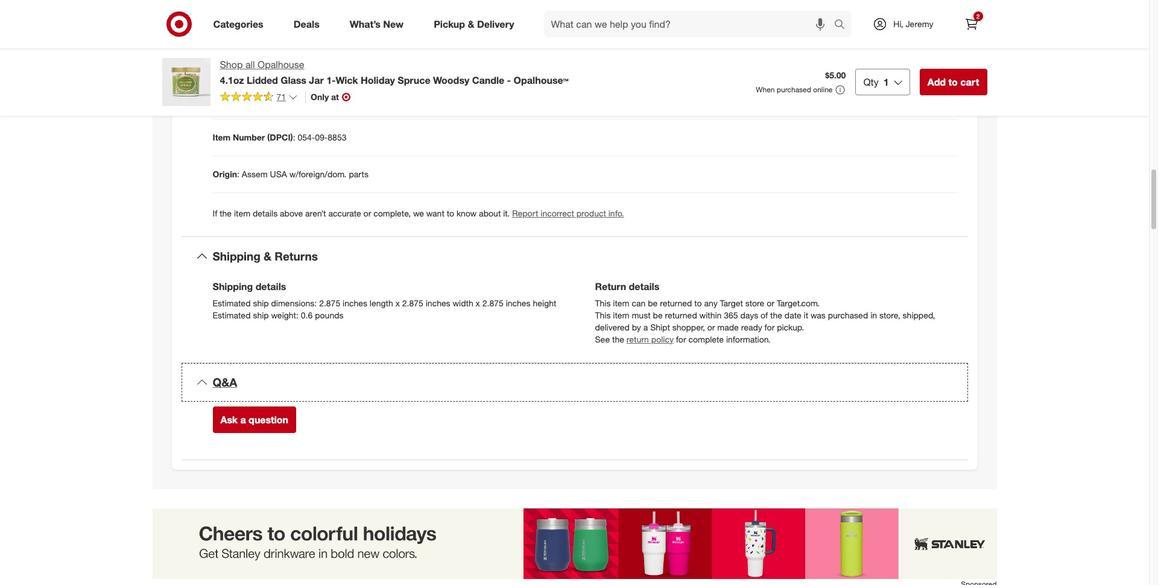 Task type: vqa. For each thing, say whether or not it's contained in the screenshot.


Task type: locate. For each thing, give the bounding box(es) containing it.
0 horizontal spatial x
[[396, 298, 400, 308]]

1 horizontal spatial or
[[708, 322, 715, 332]]

0 vertical spatial ship
[[253, 298, 269, 308]]

1 vertical spatial the
[[771, 310, 783, 320]]

1 horizontal spatial &
[[264, 249, 272, 263]]

-
[[507, 74, 511, 86]]

shipping for shipping & returns
[[213, 249, 261, 263]]

only at
[[311, 92, 339, 102]]

0 horizontal spatial for
[[676, 334, 686, 344]]

2 ship from the top
[[253, 310, 269, 320]]

return
[[595, 280, 626, 293]]

644911004636
[[236, 95, 292, 106]]

1 horizontal spatial inches
[[426, 298, 451, 308]]

0 horizontal spatial a
[[240, 414, 246, 426]]

advertisement region
[[152, 509, 997, 579]]

ship left dimensions:
[[253, 298, 269, 308]]

1 vertical spatial this
[[595, 310, 611, 320]]

be
[[648, 298, 658, 308], [653, 310, 663, 320]]

1 horizontal spatial a
[[644, 322, 648, 332]]

1 vertical spatial purchased
[[828, 310, 869, 320]]

1 vertical spatial shipping
[[213, 280, 253, 293]]

lidded
[[247, 74, 278, 86]]

pounds
[[315, 310, 344, 320]]

0 horizontal spatial 2.875
[[319, 298, 340, 308]]

0 vertical spatial the
[[220, 208, 232, 218]]

1 horizontal spatial purchased
[[828, 310, 869, 320]]

shipping inside dropdown button
[[213, 249, 261, 263]]

was
[[811, 310, 826, 320]]

q&a button
[[181, 363, 968, 402]]

2 inches from the left
[[426, 298, 451, 308]]

: left all
[[233, 58, 235, 69]]

all
[[246, 59, 255, 71]]

to right add
[[949, 76, 958, 88]]

0 horizontal spatial the
[[220, 208, 232, 218]]

estimated left weight:
[[213, 310, 251, 320]]

2 horizontal spatial &
[[468, 18, 475, 30]]

aren't
[[305, 208, 326, 218]]

2 2.875 from the left
[[402, 298, 424, 308]]

qty
[[864, 76, 879, 88]]

for
[[765, 322, 775, 332], [676, 334, 686, 344]]

wick up at at the top left of page
[[336, 74, 358, 86]]

details inside return details this item can be returned to any target store or target.com. this item must be returned within 365 days of the date it was purchased in store, shipped, delivered by a shipt shopper, or made ready for pickup. see the return policy for complete information.
[[629, 280, 660, 293]]

0 horizontal spatial &
[[234, 22, 240, 32]]

returned
[[660, 298, 692, 308], [665, 310, 697, 320]]

1 vertical spatial estimated
[[213, 310, 251, 320]]

candle
[[472, 74, 505, 86]]

details inside 'shipping details estimated ship dimensions: 2.875 inches length x 2.875 inches width x 2.875 inches height estimated ship weight: 0.6 pounds'
[[256, 280, 286, 293]]

2.875 right the length
[[402, 298, 424, 308]]

be up shipt
[[653, 310, 663, 320]]

when
[[756, 85, 775, 94]]

1 this from the top
[[595, 298, 611, 308]]

be right can
[[648, 298, 658, 308]]

new
[[383, 18, 404, 30]]

& left returns
[[264, 249, 272, 263]]

item left can
[[613, 298, 630, 308]]

shipped,
[[903, 310, 936, 320]]

this
[[595, 298, 611, 308], [595, 310, 611, 320]]

ship left weight:
[[253, 310, 269, 320]]

: for assem
[[237, 169, 240, 179]]

& for shipping
[[264, 249, 272, 263]]

1 horizontal spatial wick
[[336, 74, 358, 86]]

: for 644911004636
[[231, 95, 233, 106]]

a right ask
[[240, 414, 246, 426]]

this up the delivered
[[595, 310, 611, 320]]

for down of
[[765, 322, 775, 332]]

1 horizontal spatial x
[[476, 298, 480, 308]]

: left the assem
[[237, 169, 240, 179]]

any
[[705, 298, 718, 308]]

purchased right the when
[[777, 85, 812, 94]]

shipping down the if at top
[[213, 249, 261, 263]]

opalhouse
[[258, 59, 304, 71]]

$5.00
[[826, 70, 846, 80]]

& for care
[[234, 22, 240, 32]]

to
[[341, 22, 349, 32], [949, 76, 958, 88], [447, 208, 454, 218], [695, 298, 702, 308]]

to inside 'button'
[[949, 76, 958, 88]]

we
[[413, 208, 424, 218]]

pickup
[[434, 18, 465, 30]]

1 horizontal spatial 2.875
[[402, 298, 424, 308]]

trim
[[283, 22, 298, 32]]

item right the if at top
[[234, 208, 251, 218]]

2 link
[[959, 11, 985, 37]]

wick
[[301, 22, 319, 32], [336, 74, 358, 86]]

ship
[[253, 298, 269, 308], [253, 310, 269, 320]]

prior
[[321, 22, 339, 32]]

estimated down shipping & returns
[[213, 298, 251, 308]]

item number (dpci) : 054-09-8853
[[213, 132, 347, 142]]

4.1oz
[[220, 74, 244, 86]]

ask a question
[[221, 414, 288, 426]]

to right prior in the left of the page
[[341, 22, 349, 32]]

3 2.875 from the left
[[483, 298, 504, 308]]

woodsy
[[433, 74, 470, 86]]

target.com.
[[777, 298, 820, 308]]

2 shipping from the top
[[213, 280, 253, 293]]

for down shopper,
[[676, 334, 686, 344]]

within
[[700, 310, 722, 320]]

inches left height at the bottom left of the page
[[506, 298, 531, 308]]

3 inches from the left
[[506, 298, 531, 308]]

1 vertical spatial ship
[[253, 310, 269, 320]]

x right the length
[[396, 298, 400, 308]]

1 shipping from the top
[[213, 249, 261, 263]]

or
[[364, 208, 371, 218], [767, 298, 775, 308], [708, 322, 715, 332]]

0 horizontal spatial wick
[[301, 22, 319, 32]]

0 vertical spatial purchased
[[777, 85, 812, 94]]

tcin : 82448828
[[213, 58, 275, 69]]

& inside dropdown button
[[264, 249, 272, 263]]

or right accurate
[[364, 208, 371, 218]]

: down 4.1oz
[[231, 95, 233, 106]]

1 inches from the left
[[343, 298, 367, 308]]

2 vertical spatial the
[[612, 334, 624, 344]]

purchased left in
[[828, 310, 869, 320]]

w/foreign/dom.
[[289, 169, 347, 179]]

0 vertical spatial wick
[[301, 22, 319, 32]]

return policy link
[[627, 334, 674, 344]]

origin
[[213, 169, 237, 179]]

shop all opalhouse 4.1oz lidded glass jar 1-wick holiday spruce woodsy candle - opalhouse™
[[220, 59, 569, 86]]

0 horizontal spatial inches
[[343, 298, 367, 308]]

0 vertical spatial a
[[644, 322, 648, 332]]

a right the by
[[644, 322, 648, 332]]

if the item details above aren't accurate or complete, we want to know about it. report incorrect product info.
[[213, 208, 624, 218]]

item
[[234, 208, 251, 218], [613, 298, 630, 308], [613, 310, 630, 320]]

1-
[[327, 74, 336, 86]]

shipping
[[213, 249, 261, 263], [213, 280, 253, 293]]

0 vertical spatial returned
[[660, 298, 692, 308]]

2 vertical spatial item
[[613, 310, 630, 320]]

complete
[[689, 334, 724, 344]]

0 vertical spatial shipping
[[213, 249, 261, 263]]

categories link
[[203, 11, 279, 37]]

deals link
[[283, 11, 335, 37]]

1 ship from the top
[[253, 298, 269, 308]]

a inside return details this item can be returned to any target store or target.com. this item must be returned within 365 days of the date it was purchased in store, shipped, delivered by a shipt shopper, or made ready for pickup. see the return policy for complete information.
[[644, 322, 648, 332]]

dimensions:
[[271, 298, 317, 308]]

weight:
[[271, 310, 299, 320]]

length
[[370, 298, 393, 308]]

2 horizontal spatial the
[[771, 310, 783, 320]]

71
[[277, 92, 286, 102]]

2 horizontal spatial or
[[767, 298, 775, 308]]

item up the delivered
[[613, 310, 630, 320]]

0 vertical spatial or
[[364, 208, 371, 218]]

tcin
[[213, 58, 233, 69]]

upc : 644911004636
[[213, 95, 292, 106]]

region
[[152, 509, 997, 585]]

the right of
[[771, 310, 783, 320]]

store
[[746, 298, 765, 308]]

1 vertical spatial or
[[767, 298, 775, 308]]

0 vertical spatial estimated
[[213, 298, 251, 308]]

care
[[213, 22, 232, 32]]

2.875 right width
[[483, 298, 504, 308]]

target
[[720, 298, 743, 308]]

a inside "ask a question" button
[[240, 414, 246, 426]]

wick right trim
[[301, 22, 319, 32]]

shipping inside 'shipping details estimated ship dimensions: 2.875 inches length x 2.875 inches width x 2.875 inches height estimated ship weight: 0.6 pounds'
[[213, 280, 253, 293]]

add
[[928, 76, 946, 88]]

1 2.875 from the left
[[319, 298, 340, 308]]

returns
[[275, 249, 318, 263]]

opalhouse™
[[514, 74, 569, 86]]

delivery
[[477, 18, 514, 30]]

1 horizontal spatial the
[[612, 334, 624, 344]]

to inside return details this item can be returned to any target store or target.com. this item must be returned within 365 days of the date it was purchased in store, shipped, delivered by a shipt shopper, or made ready for pickup. see the return policy for complete information.
[[695, 298, 702, 308]]

it.
[[503, 208, 510, 218]]

the down the delivered
[[612, 334, 624, 344]]

1 vertical spatial wick
[[336, 74, 358, 86]]

details up can
[[629, 280, 660, 293]]

product
[[577, 208, 606, 218]]

estimated
[[213, 298, 251, 308], [213, 310, 251, 320]]

&
[[468, 18, 475, 30], [234, 22, 240, 32], [264, 249, 272, 263]]

2 horizontal spatial 2.875
[[483, 298, 504, 308]]

or down within
[[708, 322, 715, 332]]

to left "any"
[[695, 298, 702, 308]]

hi, jeremy
[[894, 19, 934, 29]]

1 vertical spatial returned
[[665, 310, 697, 320]]

x
[[396, 298, 400, 308], [476, 298, 480, 308]]

0 vertical spatial item
[[234, 208, 251, 218]]

inches left the length
[[343, 298, 367, 308]]

details up dimensions:
[[256, 280, 286, 293]]

inches left width
[[426, 298, 451, 308]]

ask
[[221, 414, 238, 426]]

2 horizontal spatial inches
[[506, 298, 531, 308]]

q&a
[[213, 375, 237, 389]]

a
[[644, 322, 648, 332], [240, 414, 246, 426]]

shipping down shipping & returns
[[213, 280, 253, 293]]

it
[[804, 310, 809, 320]]

shop
[[220, 59, 243, 71]]

jar
[[309, 74, 324, 86]]

& right pickup
[[468, 18, 475, 30]]

0 vertical spatial this
[[595, 298, 611, 308]]

or up of
[[767, 298, 775, 308]]

this down the 'return'
[[595, 298, 611, 308]]

1 vertical spatial a
[[240, 414, 246, 426]]

store,
[[880, 310, 901, 320]]

0 vertical spatial for
[[765, 322, 775, 332]]

x right width
[[476, 298, 480, 308]]

2.875 up pounds
[[319, 298, 340, 308]]

& right care
[[234, 22, 240, 32]]

the right the if at top
[[220, 208, 232, 218]]

8853
[[328, 132, 347, 142]]

details for return
[[629, 280, 660, 293]]



Task type: describe. For each thing, give the bounding box(es) containing it.
search
[[829, 19, 858, 31]]

width
[[453, 298, 474, 308]]

can
[[632, 298, 646, 308]]

pickup & delivery
[[434, 18, 514, 30]]

shipt
[[651, 322, 670, 332]]

cleaning:
[[242, 22, 280, 32]]

1 vertical spatial for
[[676, 334, 686, 344]]

(dpci)
[[267, 132, 293, 142]]

report
[[512, 208, 539, 218]]

shopper,
[[673, 322, 705, 332]]

what's new
[[350, 18, 404, 30]]

of
[[761, 310, 768, 320]]

add to cart
[[928, 76, 980, 88]]

1 vertical spatial be
[[653, 310, 663, 320]]

shipping & returns button
[[181, 237, 968, 276]]

see
[[595, 334, 610, 344]]

cart
[[961, 76, 980, 88]]

2 this from the top
[[595, 310, 611, 320]]

0 horizontal spatial or
[[364, 208, 371, 218]]

above
[[280, 208, 303, 218]]

item
[[213, 132, 231, 142]]

by
[[632, 322, 641, 332]]

know
[[457, 208, 477, 218]]

shipping for shipping details estimated ship dimensions: 2.875 inches length x 2.875 inches width x 2.875 inches height estimated ship weight: 0.6 pounds
[[213, 280, 253, 293]]

image of 4.1oz lidded glass jar 1-wick holiday spruce woodsy candle - opalhouse™ image
[[162, 58, 210, 106]]

question
[[249, 414, 288, 426]]

ask a question button
[[213, 407, 296, 433]]

information.
[[727, 334, 771, 344]]

return details this item can be returned to any target store or target.com. this item must be returned within 365 days of the date it was purchased in store, shipped, delivered by a shipt shopper, or made ready for pickup. see the return policy for complete information.
[[595, 280, 936, 344]]

wick inside shop all opalhouse 4.1oz lidded glass jar 1-wick holiday spruce woodsy candle - opalhouse™
[[336, 74, 358, 86]]

at
[[331, 92, 339, 102]]

jeremy
[[906, 19, 934, 29]]

usa
[[270, 169, 287, 179]]

1
[[884, 76, 889, 88]]

0 vertical spatial be
[[648, 298, 658, 308]]

origin : assem usa w/foreign/dom. parts
[[213, 169, 369, 179]]

pickup.
[[777, 322, 804, 332]]

report incorrect product info. button
[[512, 207, 624, 220]]

: left 054-
[[293, 132, 295, 142]]

2
[[977, 13, 980, 20]]

search button
[[829, 11, 858, 40]]

only
[[311, 92, 329, 102]]

qty 1
[[864, 76, 889, 88]]

& for pickup
[[468, 18, 475, 30]]

delivered
[[595, 322, 630, 332]]

what's new link
[[340, 11, 419, 37]]

incorrect
[[541, 208, 574, 218]]

what's
[[350, 18, 381, 30]]

want
[[427, 208, 445, 218]]

parts
[[349, 169, 369, 179]]

0.6
[[301, 310, 313, 320]]

complete,
[[374, 208, 411, 218]]

deals
[[294, 18, 320, 30]]

hi,
[[894, 19, 904, 29]]

when purchased online
[[756, 85, 833, 94]]

What can we help you find? suggestions appear below search field
[[544, 11, 838, 37]]

1 vertical spatial item
[[613, 298, 630, 308]]

365
[[724, 310, 738, 320]]

2 estimated from the top
[[213, 310, 251, 320]]

09-
[[315, 132, 328, 142]]

days
[[741, 310, 759, 320]]

glass
[[281, 74, 306, 86]]

categories
[[213, 18, 264, 30]]

0 horizontal spatial purchased
[[777, 85, 812, 94]]

to right want
[[447, 208, 454, 218]]

number
[[233, 132, 265, 142]]

71 link
[[220, 91, 298, 105]]

info.
[[609, 208, 624, 218]]

2 x from the left
[[476, 298, 480, 308]]

1 horizontal spatial for
[[765, 322, 775, 332]]

online
[[814, 85, 833, 94]]

purchased inside return details this item can be returned to any target store or target.com. this item must be returned within 365 days of the date it was purchased in store, shipped, delivered by a shipt shopper, or made ready for pickup. see the return policy for complete information.
[[828, 310, 869, 320]]

1 estimated from the top
[[213, 298, 251, 308]]

details for shipping
[[256, 280, 286, 293]]

2 vertical spatial or
[[708, 322, 715, 332]]

must
[[632, 310, 651, 320]]

details left above
[[253, 208, 278, 218]]

return
[[627, 334, 649, 344]]

care & cleaning: trim wick prior to lighting
[[213, 22, 381, 32]]

accurate
[[329, 208, 361, 218]]

1 x from the left
[[396, 298, 400, 308]]

holiday
[[361, 74, 395, 86]]

height
[[533, 298, 557, 308]]

: for 82448828
[[233, 58, 235, 69]]

pickup & delivery link
[[424, 11, 530, 37]]



